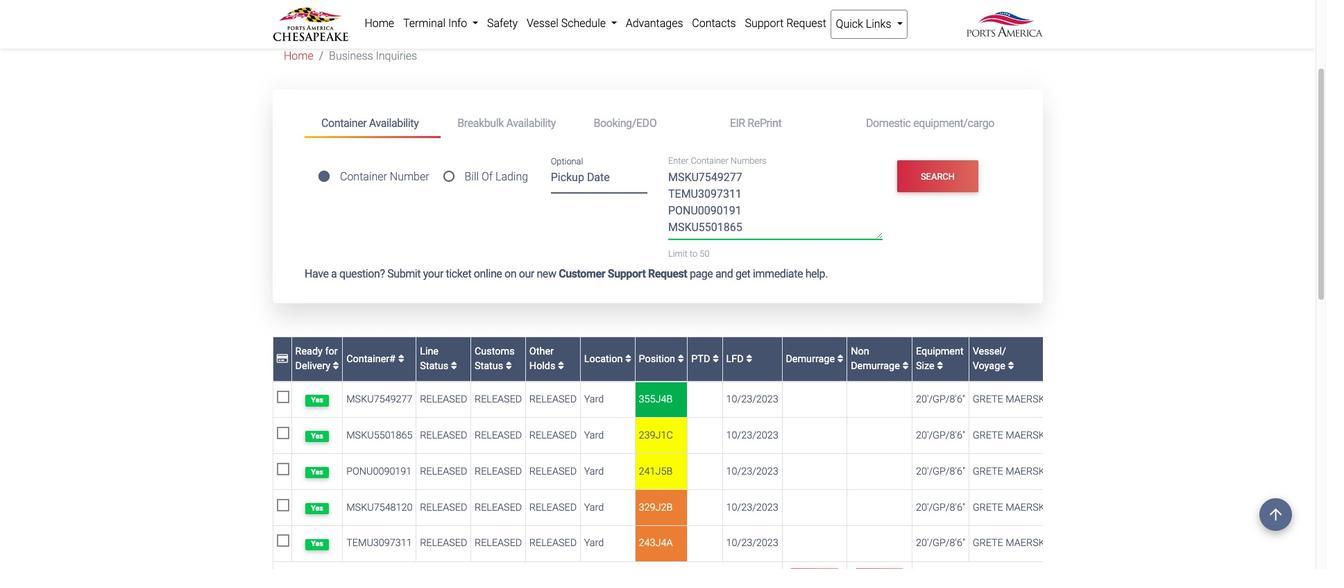 Task type: describe. For each thing, give the bounding box(es) containing it.
go to top image
[[1260, 498, 1293, 531]]

inquiries
[[376, 50, 417, 63]]

grete for 241j5b
[[973, 466, 1004, 477]]

ptd link
[[692, 353, 719, 365]]

ticket
[[446, 267, 472, 281]]

booking/edo link
[[577, 111, 713, 136]]

a
[[331, 267, 337, 281]]

domestic equipment/cargo link
[[850, 111, 1012, 136]]

advantages link
[[622, 10, 688, 37]]

sort image left size
[[903, 361, 909, 371]]

sort image down customs
[[506, 361, 512, 371]]

yard for 241j5b
[[584, 466, 604, 477]]

equipment
[[916, 346, 964, 357]]

container# link
[[347, 353, 405, 365]]

maersk/335e for 355j4b
[[1006, 394, 1072, 406]]

help.
[[806, 267, 828, 281]]

0 horizontal spatial home
[[284, 50, 314, 63]]

breakbulk
[[458, 116, 504, 130]]

delivery
[[295, 361, 330, 372]]

yard for 239j1c
[[584, 430, 604, 442]]

vessel/
[[973, 346, 1007, 357]]

reprint
[[748, 116, 782, 130]]

yard for 355j4b
[[584, 394, 604, 406]]

voyage
[[973, 361, 1006, 372]]

Enter Container Numbers text field
[[669, 169, 883, 239]]

to
[[690, 249, 698, 259]]

contacts link
[[688, 10, 741, 37]]

20'/gp/8'6" for 243j4a
[[916, 538, 966, 549]]

terminal
[[403, 17, 446, 30]]

line status
[[420, 346, 451, 372]]

sort image left 'customs status'
[[451, 361, 457, 371]]

availability for breakbulk availability
[[506, 116, 556, 130]]

our
[[519, 267, 534, 281]]

enter container numbers
[[669, 156, 767, 166]]

on
[[505, 267, 517, 281]]

ready
[[295, 346, 323, 357]]

location link
[[584, 353, 632, 365]]

sort image inside 'location' link
[[626, 354, 632, 364]]

grete for 329j2b
[[973, 502, 1004, 513]]

329j2b
[[639, 502, 673, 513]]

lfd link
[[727, 353, 753, 365]]

grete maersk/335e for 239j1c
[[973, 430, 1072, 442]]

safety link
[[483, 10, 522, 37]]

0 horizontal spatial support
[[608, 267, 646, 281]]

size
[[916, 361, 935, 372]]

eir reprint
[[730, 116, 782, 130]]

container#
[[347, 353, 398, 365]]

1 horizontal spatial support
[[745, 17, 784, 30]]

msku7548120
[[347, 502, 413, 513]]

10/23/2023 for 239j1c
[[727, 430, 779, 442]]

lading
[[496, 170, 528, 184]]

yes for msku5501865
[[311, 432, 323, 441]]

grete maersk/335e for 355j4b
[[973, 394, 1072, 406]]

of
[[482, 170, 493, 184]]

position link
[[639, 353, 684, 365]]

breakbulk availability link
[[441, 111, 577, 136]]

submit
[[387, 267, 421, 281]]

equipment size
[[916, 346, 964, 372]]

holds
[[530, 361, 556, 372]]

position
[[639, 353, 678, 365]]

other holds
[[530, 346, 558, 372]]

sort image inside position link
[[678, 354, 684, 364]]

sort image for container#
[[398, 354, 405, 364]]

vessel/ voyage
[[973, 346, 1008, 372]]

241j5b
[[639, 466, 673, 477]]

maersk/335e for 329j2b
[[1006, 502, 1072, 513]]

sort image right voyage
[[1008, 361, 1015, 371]]

grete maersk/335e for 243j4a
[[973, 538, 1072, 549]]

sort image for lfd
[[746, 354, 753, 364]]

immediate
[[753, 267, 803, 281]]

bill of lading
[[465, 170, 528, 184]]

0 vertical spatial home
[[365, 17, 394, 30]]

domestic equipment/cargo
[[866, 116, 995, 130]]

maersk/335e for 243j4a
[[1006, 538, 1072, 549]]

yard for 329j2b
[[584, 502, 604, 513]]

1 vertical spatial request
[[648, 267, 688, 281]]

lfd
[[727, 353, 746, 365]]

new
[[537, 267, 556, 281]]

equipment/cargo
[[914, 116, 995, 130]]

business
[[329, 50, 373, 63]]

Optional text field
[[551, 166, 648, 194]]

online
[[474, 267, 502, 281]]

1 horizontal spatial request
[[787, 17, 827, 30]]

for
[[325, 346, 338, 357]]

1 vertical spatial container
[[691, 156, 729, 166]]

grete maersk/335e for 241j5b
[[973, 466, 1072, 477]]

schedule
[[561, 17, 606, 30]]

msku7549277
[[347, 394, 413, 406]]

quick links
[[836, 17, 894, 31]]

optional
[[551, 156, 583, 166]]

booking/edo
[[594, 116, 657, 130]]

quick links link
[[831, 10, 908, 39]]

50
[[700, 249, 710, 259]]

quick
[[836, 17, 864, 31]]

non demurrage
[[851, 346, 903, 372]]

temu3097311
[[347, 538, 412, 549]]



Task type: vqa. For each thing, say whether or not it's contained in the screenshot.
The Seagirt main gate will be extended to 5:30 PM on Wednesday, October 18th.  No exports or reefers during extended hours. link
no



Task type: locate. For each thing, give the bounding box(es) containing it.
support
[[745, 17, 784, 30], [608, 267, 646, 281]]

239j1c
[[639, 430, 673, 442]]

sort image
[[398, 354, 405, 364], [713, 354, 719, 364], [746, 354, 753, 364], [558, 361, 564, 371], [903, 361, 909, 371]]

2 grete maersk/335e from the top
[[973, 430, 1072, 442]]

info
[[448, 17, 467, 30]]

availability up container number
[[369, 116, 419, 130]]

1 vertical spatial support
[[608, 267, 646, 281]]

20'/gp/8'6"
[[916, 394, 966, 406], [916, 430, 966, 442], [916, 466, 966, 477], [916, 502, 966, 513], [916, 538, 966, 549]]

sort image down "equipment"
[[937, 361, 944, 371]]

243j4a
[[639, 538, 673, 549]]

limit
[[669, 249, 688, 259]]

vessel schedule
[[527, 17, 609, 30]]

yes for msku7549277
[[311, 396, 323, 405]]

20'/gp/8'6" for 241j5b
[[916, 466, 966, 477]]

20'/gp/8'6" for 239j1c
[[916, 430, 966, 442]]

4 grete maersk/335e from the top
[[973, 502, 1072, 513]]

sort image for ptd
[[713, 354, 719, 364]]

0 vertical spatial request
[[787, 17, 827, 30]]

container
[[321, 116, 367, 130], [691, 156, 729, 166], [340, 170, 387, 184]]

1 horizontal spatial availability
[[506, 116, 556, 130]]

20'/gp/8'6" for 355j4b
[[916, 394, 966, 406]]

terminal info link
[[399, 10, 483, 37]]

status
[[420, 361, 449, 372], [475, 361, 503, 372]]

0 horizontal spatial home link
[[284, 50, 314, 63]]

vessel schedule link
[[522, 10, 622, 37]]

location
[[584, 353, 626, 365]]

enter
[[669, 156, 689, 166]]

1 grete from the top
[[973, 394, 1004, 406]]

container for container number
[[340, 170, 387, 184]]

1 availability from the left
[[369, 116, 419, 130]]

msku5501865
[[347, 430, 413, 442]]

customer support request link
[[559, 267, 688, 281]]

yard for 243j4a
[[584, 538, 604, 549]]

container number
[[340, 170, 429, 184]]

2 yard from the top
[[584, 430, 604, 442]]

grete for 239j1c
[[973, 430, 1004, 442]]

demurrage inside non demurrage
[[851, 361, 900, 372]]

numbers
[[731, 156, 767, 166]]

status inside line status
[[420, 361, 449, 372]]

sort image right ptd link
[[746, 354, 753, 364]]

yard left the 241j5b
[[584, 466, 604, 477]]

line
[[420, 346, 439, 357]]

sort image left position
[[626, 354, 632, 364]]

container left number
[[340, 170, 387, 184]]

grete maersk/335e for 329j2b
[[973, 502, 1072, 513]]

question?
[[339, 267, 385, 281]]

yes for msku7548120
[[311, 504, 323, 513]]

other
[[530, 346, 554, 357]]

request left quick on the top right of page
[[787, 17, 827, 30]]

ptd
[[692, 353, 713, 365]]

2 status from the left
[[475, 361, 503, 372]]

10/23/2023 for 329j2b
[[727, 502, 779, 513]]

4 10/23/2023 from the top
[[727, 502, 779, 513]]

safety
[[487, 17, 518, 30]]

yes down delivery
[[311, 396, 323, 405]]

4 20'/gp/8'6" from the top
[[916, 502, 966, 513]]

request
[[787, 17, 827, 30], [648, 267, 688, 281]]

1 horizontal spatial demurrage
[[851, 361, 900, 372]]

0 horizontal spatial status
[[420, 361, 449, 372]]

3 10/23/2023 from the top
[[727, 466, 779, 477]]

status inside 'customs status'
[[475, 361, 503, 372]]

credit card image
[[277, 354, 288, 364]]

5 grete maersk/335e from the top
[[973, 538, 1072, 549]]

ready for delivery
[[295, 346, 338, 372]]

5 grete from the top
[[973, 538, 1004, 549]]

yes
[[311, 396, 323, 405], [311, 432, 323, 441], [311, 468, 323, 477], [311, 504, 323, 513], [311, 540, 323, 549]]

maersk/335e for 241j5b
[[1006, 466, 1072, 477]]

home link up business inquiries
[[360, 10, 399, 37]]

sort image inside 'lfd' 'link'
[[746, 354, 753, 364]]

0 horizontal spatial demurrage
[[786, 353, 838, 365]]

and
[[716, 267, 733, 281]]

4 maersk/335e from the top
[[1006, 502, 1072, 513]]

2 vertical spatial container
[[340, 170, 387, 184]]

demurrage
[[786, 353, 838, 365], [851, 361, 900, 372]]

customer
[[559, 267, 605, 281]]

status for customs
[[475, 361, 503, 372]]

1 20'/gp/8'6" from the top
[[916, 394, 966, 406]]

home
[[365, 17, 394, 30], [284, 50, 314, 63]]

support request link
[[741, 10, 831, 37]]

10/23/2023 for 355j4b
[[727, 394, 779, 406]]

limit to 50
[[669, 249, 710, 259]]

0 horizontal spatial availability
[[369, 116, 419, 130]]

status down customs
[[475, 361, 503, 372]]

business inquiries
[[329, 50, 417, 63]]

1 vertical spatial home
[[284, 50, 314, 63]]

sort image left 'lfd'
[[713, 354, 719, 364]]

container down business at the left top
[[321, 116, 367, 130]]

home left business at the left top
[[284, 50, 314, 63]]

1 status from the left
[[420, 361, 449, 372]]

0 vertical spatial home link
[[360, 10, 399, 37]]

status for line
[[420, 361, 449, 372]]

10/23/2023 for 243j4a
[[727, 538, 779, 549]]

sort image inside ptd link
[[713, 354, 719, 364]]

customs status
[[475, 346, 515, 372]]

home up business inquiries
[[365, 17, 394, 30]]

bill
[[465, 170, 479, 184]]

355j4b
[[639, 394, 673, 406]]

yard left "329j2b"
[[584, 502, 604, 513]]

support right customer
[[608, 267, 646, 281]]

yard left 239j1c
[[584, 430, 604, 442]]

request down limit
[[648, 267, 688, 281]]

1 yard from the top
[[584, 394, 604, 406]]

have a question? submit your ticket online on our new customer support request page and get immediate help.
[[305, 267, 828, 281]]

3 grete from the top
[[973, 466, 1004, 477]]

10/23/2023 for 241j5b
[[727, 466, 779, 477]]

20'/gp/8'6" for 329j2b
[[916, 502, 966, 513]]

get
[[736, 267, 751, 281]]

customs
[[475, 346, 515, 357]]

your
[[423, 267, 444, 281]]

sort image left non at bottom right
[[838, 354, 844, 364]]

sort image left ptd
[[678, 354, 684, 364]]

5 yard from the top
[[584, 538, 604, 549]]

0 vertical spatial support
[[745, 17, 784, 30]]

1 10/23/2023 from the top
[[727, 394, 779, 406]]

yard down 'location'
[[584, 394, 604, 406]]

advantages
[[626, 17, 683, 30]]

1 maersk/335e from the top
[[1006, 394, 1072, 406]]

4 grete from the top
[[973, 502, 1004, 513]]

links
[[866, 17, 892, 31]]

5 10/23/2023 from the top
[[727, 538, 779, 549]]

yes left temu3097311
[[311, 540, 323, 549]]

vessel
[[527, 17, 559, 30]]

eir
[[730, 116, 745, 130]]

grete for 243j4a
[[973, 538, 1004, 549]]

grete maersk/335e
[[973, 394, 1072, 406], [973, 430, 1072, 442], [973, 466, 1072, 477], [973, 502, 1072, 513], [973, 538, 1072, 549]]

search
[[921, 171, 955, 182]]

1 horizontal spatial home
[[365, 17, 394, 30]]

4 yard from the top
[[584, 502, 604, 513]]

yes left msku7548120
[[311, 504, 323, 513]]

yes left the msku5501865
[[311, 432, 323, 441]]

3 grete maersk/335e from the top
[[973, 466, 1072, 477]]

2 availability from the left
[[506, 116, 556, 130]]

contacts
[[692, 17, 736, 30]]

yes for temu3097311
[[311, 540, 323, 549]]

container for container availability
[[321, 116, 367, 130]]

yard
[[584, 394, 604, 406], [584, 430, 604, 442], [584, 466, 604, 477], [584, 502, 604, 513], [584, 538, 604, 549]]

container availability
[[321, 116, 419, 130]]

yard left 243j4a
[[584, 538, 604, 549]]

1 vertical spatial home link
[[284, 50, 314, 63]]

yes left ponu0090191
[[311, 468, 323, 477]]

2 grete from the top
[[973, 430, 1004, 442]]

breakbulk availability
[[458, 116, 556, 130]]

demurrage down non at bottom right
[[851, 361, 900, 372]]

5 yes from the top
[[311, 540, 323, 549]]

page
[[690, 267, 713, 281]]

5 maersk/335e from the top
[[1006, 538, 1072, 549]]

3 maersk/335e from the top
[[1006, 466, 1072, 477]]

status down line
[[420, 361, 449, 372]]

2 yes from the top
[[311, 432, 323, 441]]

5 20'/gp/8'6" from the top
[[916, 538, 966, 549]]

0 vertical spatial container
[[321, 116, 367, 130]]

sort image right the holds
[[558, 361, 564, 371]]

home link left business at the left top
[[284, 50, 314, 63]]

demurrage left non at bottom right
[[786, 353, 838, 365]]

demurrage link
[[786, 353, 844, 365]]

terminal info
[[403, 17, 470, 30]]

have
[[305, 267, 329, 281]]

grete
[[973, 394, 1004, 406], [973, 430, 1004, 442], [973, 466, 1004, 477], [973, 502, 1004, 513], [973, 538, 1004, 549]]

non
[[851, 346, 870, 357]]

2 maersk/335e from the top
[[1006, 430, 1072, 442]]

2 10/23/2023 from the top
[[727, 430, 779, 442]]

availability for container availability
[[369, 116, 419, 130]]

sort image inside container# link
[[398, 354, 405, 364]]

container right enter
[[691, 156, 729, 166]]

support request
[[745, 17, 827, 30]]

1 horizontal spatial home link
[[360, 10, 399, 37]]

released
[[420, 394, 468, 406], [475, 394, 522, 406], [530, 394, 577, 406], [420, 430, 468, 442], [475, 430, 522, 442], [530, 430, 577, 442], [420, 466, 468, 477], [475, 466, 522, 477], [530, 466, 577, 477], [420, 502, 468, 513], [475, 502, 522, 513], [530, 502, 577, 513], [420, 538, 468, 549], [475, 538, 522, 549], [530, 538, 577, 549]]

1 grete maersk/335e from the top
[[973, 394, 1072, 406]]

sort image down for
[[333, 361, 339, 371]]

sort image
[[626, 354, 632, 364], [678, 354, 684, 364], [838, 354, 844, 364], [333, 361, 339, 371], [451, 361, 457, 371], [506, 361, 512, 371], [937, 361, 944, 371], [1008, 361, 1015, 371]]

availability right breakbulk
[[506, 116, 556, 130]]

3 yes from the top
[[311, 468, 323, 477]]

domestic
[[866, 116, 911, 130]]

2 20'/gp/8'6" from the top
[[916, 430, 966, 442]]

3 20'/gp/8'6" from the top
[[916, 466, 966, 477]]

4 yes from the top
[[311, 504, 323, 513]]

0 horizontal spatial request
[[648, 267, 688, 281]]

sort image inside demurrage link
[[838, 354, 844, 364]]

sort image left line
[[398, 354, 405, 364]]

1 horizontal spatial status
[[475, 361, 503, 372]]

container availability link
[[305, 111, 441, 138]]

1 yes from the top
[[311, 396, 323, 405]]

grete for 355j4b
[[973, 394, 1004, 406]]

support right 'contacts'
[[745, 17, 784, 30]]

search button
[[897, 160, 979, 193]]

3 yard from the top
[[584, 466, 604, 477]]

maersk/335e for 239j1c
[[1006, 430, 1072, 442]]

yes for ponu0090191
[[311, 468, 323, 477]]



